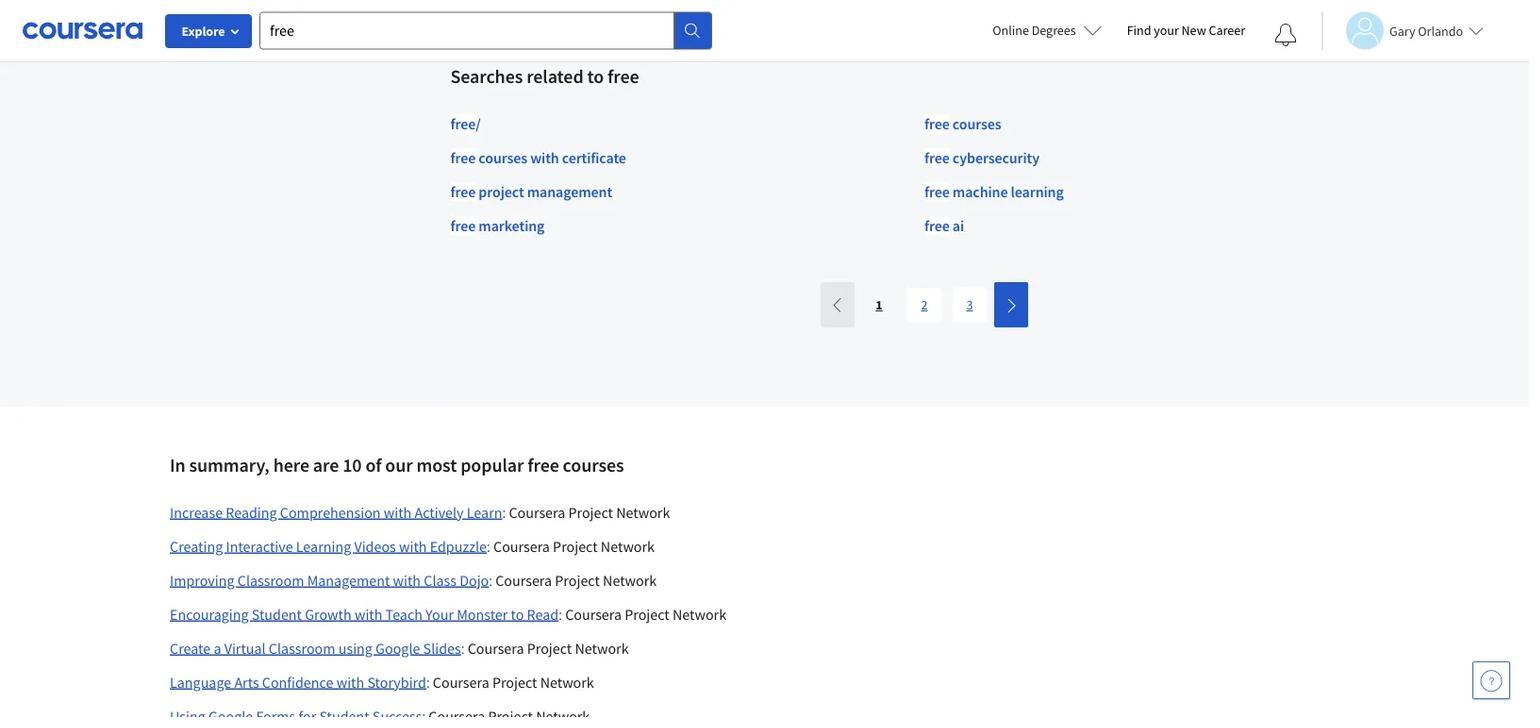 Task type: vqa. For each thing, say whether or not it's contained in the screenshot.
Module within the WEEK 3: Obedience, Conformity, and Deindividuation Module 3 • 7 hours to complete
no



Task type: describe. For each thing, give the bounding box(es) containing it.
2
[[921, 296, 928, 313]]

interactive
[[226, 537, 293, 556]]

0 vertical spatial classroom
[[238, 571, 304, 589]]

: inside improving classroom management with class dojo : coursera project network
[[489, 571, 493, 589]]

free for free courses
[[925, 114, 950, 133]]

: inside 'creating interactive learning videos with edpuzzle : coursera project network'
[[487, 537, 490, 555]]

page navigation navigation
[[819, 282, 1030, 327]]

most
[[417, 453, 457, 477]]

coursera right read
[[565, 605, 622, 623]]

increase reading comprehension with actively learn : coursera project network
[[170, 503, 670, 522]]

: inside the 'increase reading comprehension with actively learn : coursera project network'
[[502, 503, 506, 521]]

online degrees button
[[978, 9, 1118, 51]]

with for dojo
[[393, 571, 421, 589]]

popular
[[461, 453, 524, 477]]

virtual
[[224, 639, 266, 657]]

free project management
[[451, 182, 613, 201]]

create a virtual classroom using google slides : coursera project network
[[170, 639, 629, 657]]

gary
[[1390, 22, 1416, 39]]

encouraging student growth with teach your monster to read link
[[170, 605, 559, 623]]

help center image
[[1480, 669, 1503, 692]]

free /
[[451, 114, 481, 133]]

searches related to free
[[451, 64, 639, 88]]

1 horizontal spatial to
[[587, 64, 604, 88]]

explore button
[[165, 14, 252, 48]]

project
[[479, 182, 524, 201]]

coursera down the monster
[[468, 639, 524, 657]]

summary,
[[189, 453, 270, 477]]

courses for free courses with certificate
[[479, 148, 528, 167]]

learning
[[296, 537, 351, 556]]

confidence
[[262, 673, 333, 691]]

online degrees
[[993, 22, 1076, 39]]

storybird
[[367, 673, 426, 691]]

coursera right learn
[[509, 503, 565, 522]]

certificate
[[562, 148, 626, 167]]

free courses with certificate
[[451, 148, 626, 167]]

3 link
[[953, 288, 987, 322]]

here
[[273, 453, 309, 477]]

language arts confidence with storybird link
[[170, 673, 426, 691]]

free for free ai
[[925, 216, 950, 235]]

free for free courses with certificate
[[451, 148, 476, 167]]

actively
[[415, 503, 464, 522]]

increase reading comprehension with actively learn link
[[170, 503, 502, 522]]

your
[[1154, 22, 1179, 39]]

with up improving classroom management with class dojo : coursera project network
[[399, 537, 427, 556]]

a
[[214, 639, 221, 657]]

free cybersecurity
[[925, 148, 1040, 167]]

reading
[[226, 503, 277, 522]]

online
[[993, 22, 1029, 39]]

growth
[[305, 605, 352, 623]]

: inside "language arts confidence with storybird : coursera project network"
[[426, 673, 430, 691]]

of
[[366, 453, 382, 477]]

related
[[527, 64, 584, 88]]

creating interactive learning videos with edpuzzle : coursera project network
[[170, 537, 655, 556]]

free for free marketing
[[451, 216, 476, 235]]

language
[[170, 673, 231, 691]]

coursera up read
[[496, 571, 552, 589]]

degrees
[[1032, 22, 1076, 39]]

machine
[[953, 182, 1008, 201]]

in summary, here are 10 of our most popular free courses
[[170, 453, 624, 477]]

comprehension
[[280, 503, 381, 522]]

student
[[252, 605, 302, 623]]

free for free /
[[451, 114, 476, 133]]

next page image
[[1004, 298, 1019, 313]]

previous page image
[[830, 297, 845, 313]]

: inside create a virtual classroom using google slides : coursera project network
[[461, 639, 465, 657]]

creating interactive learning videos with edpuzzle link
[[170, 537, 487, 556]]

create
[[170, 639, 211, 657]]



Task type: locate. For each thing, give the bounding box(es) containing it.
marketing
[[479, 216, 545, 235]]

monster
[[457, 605, 508, 623]]

What do you want to learn? text field
[[259, 12, 675, 50]]

with
[[530, 148, 559, 167], [384, 503, 412, 522], [399, 537, 427, 556], [393, 571, 421, 589], [355, 605, 383, 623], [337, 673, 364, 691]]

encouraging student growth with teach your monster to read : coursera project network
[[170, 605, 727, 623]]

free right popular at the bottom left
[[528, 453, 559, 477]]

free left ai
[[925, 216, 950, 235]]

free left 'project'
[[451, 182, 476, 201]]

free machine learning
[[925, 182, 1064, 201]]

free down the free /
[[451, 148, 476, 167]]

in
[[170, 453, 186, 477]]

find your new career link
[[1118, 19, 1255, 42]]

: inside 'encouraging student growth with teach your monster to read : coursera project network'
[[559, 605, 562, 623]]

encouraging
[[170, 605, 249, 623]]

class
[[424, 571, 457, 589]]

classroom
[[238, 571, 304, 589], [269, 639, 335, 657]]

1 vertical spatial classroom
[[269, 639, 335, 657]]

to left read
[[511, 605, 524, 623]]

with for learn
[[384, 503, 412, 522]]

new
[[1182, 22, 1207, 39]]

free up free cybersecurity
[[925, 114, 950, 133]]

free ai
[[925, 216, 964, 235]]

with for your
[[355, 605, 383, 623]]

free for free cybersecurity
[[925, 148, 950, 167]]

improving classroom management with class dojo link
[[170, 571, 489, 589]]

read
[[527, 605, 559, 623]]

free down free courses
[[925, 148, 950, 167]]

0 horizontal spatial to
[[511, 605, 524, 623]]

1 vertical spatial to
[[511, 605, 524, 623]]

learning
[[1011, 182, 1064, 201]]

slides
[[423, 639, 461, 657]]

find your new career
[[1127, 22, 1246, 39]]

None search field
[[259, 12, 712, 50]]

with down using at the left bottom
[[337, 673, 364, 691]]

free courses
[[925, 114, 1002, 133]]

classroom up student
[[238, 571, 304, 589]]

gary orlando button
[[1322, 12, 1484, 50]]

career
[[1209, 22, 1246, 39]]

free
[[608, 64, 639, 88], [451, 114, 476, 133], [925, 114, 950, 133], [451, 148, 476, 167], [925, 148, 950, 167], [451, 182, 476, 201], [925, 182, 950, 201], [451, 216, 476, 235], [925, 216, 950, 235], [528, 453, 559, 477]]

teach
[[386, 605, 423, 623]]

to
[[587, 64, 604, 88], [511, 605, 524, 623]]

dojo
[[460, 571, 489, 589]]

coursera down learn
[[494, 537, 550, 556]]

improving
[[170, 571, 235, 589]]

explore
[[182, 23, 225, 40]]

:
[[502, 503, 506, 521], [487, 537, 490, 555], [489, 571, 493, 589], [559, 605, 562, 623], [461, 639, 465, 657], [426, 673, 430, 691]]

free up free ai
[[925, 182, 950, 201]]

improving classroom management with class dojo : coursera project network
[[170, 571, 657, 589]]

with left teach
[[355, 605, 383, 623]]

with up 'creating interactive learning videos with edpuzzle : coursera project network' at left bottom
[[384, 503, 412, 522]]

: right the monster
[[559, 605, 562, 623]]

with up free project management
[[530, 148, 559, 167]]

: down learn
[[487, 537, 490, 555]]

: down popular at the bottom left
[[502, 503, 506, 521]]

are
[[313, 453, 339, 477]]

3
[[967, 296, 973, 313]]

free right related at top left
[[608, 64, 639, 88]]

your
[[426, 605, 454, 623]]

coursera image
[[23, 15, 142, 46]]

project
[[568, 503, 613, 522], [553, 537, 598, 556], [555, 571, 600, 589], [625, 605, 670, 623], [527, 639, 572, 657], [492, 673, 537, 691]]

10
[[343, 453, 362, 477]]

videos
[[354, 537, 396, 556]]

: up the monster
[[489, 571, 493, 589]]

using
[[338, 639, 373, 657]]

0 vertical spatial courses
[[953, 114, 1002, 133]]

free left marketing
[[451, 216, 476, 235]]

0 horizontal spatial courses
[[479, 148, 528, 167]]

google
[[376, 639, 420, 657]]

free down searches
[[451, 114, 476, 133]]

show notifications image
[[1275, 24, 1297, 46]]

ai
[[953, 216, 964, 235]]

gary orlando
[[1390, 22, 1464, 39]]

2 vertical spatial courses
[[563, 453, 624, 477]]

create a virtual classroom using google slides link
[[170, 639, 461, 657]]

coursera down the slides
[[433, 673, 489, 691]]

free for free project management
[[451, 182, 476, 201]]

searches
[[451, 64, 523, 88]]

2 horizontal spatial courses
[[953, 114, 1002, 133]]

: down 'encouraging student growth with teach your monster to read : coursera project network'
[[461, 639, 465, 657]]

network
[[616, 503, 670, 522], [601, 537, 655, 556], [603, 571, 657, 589], [673, 605, 727, 623], [575, 639, 629, 657], [540, 673, 594, 691]]

management
[[307, 571, 390, 589]]

arts
[[234, 673, 259, 691]]

increase
[[170, 503, 223, 522]]

management
[[527, 182, 613, 201]]

language arts confidence with storybird : coursera project network
[[170, 673, 594, 691]]

1 vertical spatial courses
[[479, 148, 528, 167]]

0 vertical spatial to
[[587, 64, 604, 88]]

free marketing
[[451, 216, 545, 235]]

1 horizontal spatial courses
[[563, 453, 624, 477]]

coursera
[[509, 503, 565, 522], [494, 537, 550, 556], [496, 571, 552, 589], [565, 605, 622, 623], [468, 639, 524, 657], [433, 673, 489, 691]]

edpuzzle
[[430, 537, 487, 556]]

to right related at top left
[[587, 64, 604, 88]]

/
[[476, 114, 481, 133]]

courses for free courses
[[953, 114, 1002, 133]]

learn
[[467, 503, 502, 522]]

: down the slides
[[426, 673, 430, 691]]

with left class
[[393, 571, 421, 589]]

2 link
[[908, 288, 942, 322]]

with for :
[[337, 673, 364, 691]]

classroom up language arts confidence with storybird link
[[269, 639, 335, 657]]

find
[[1127, 22, 1152, 39]]

creating
[[170, 537, 223, 556]]

our
[[385, 453, 413, 477]]

courses
[[953, 114, 1002, 133], [479, 148, 528, 167], [563, 453, 624, 477]]

orlando
[[1418, 22, 1464, 39]]

free for free machine learning
[[925, 182, 950, 201]]

cybersecurity
[[953, 148, 1040, 167]]



